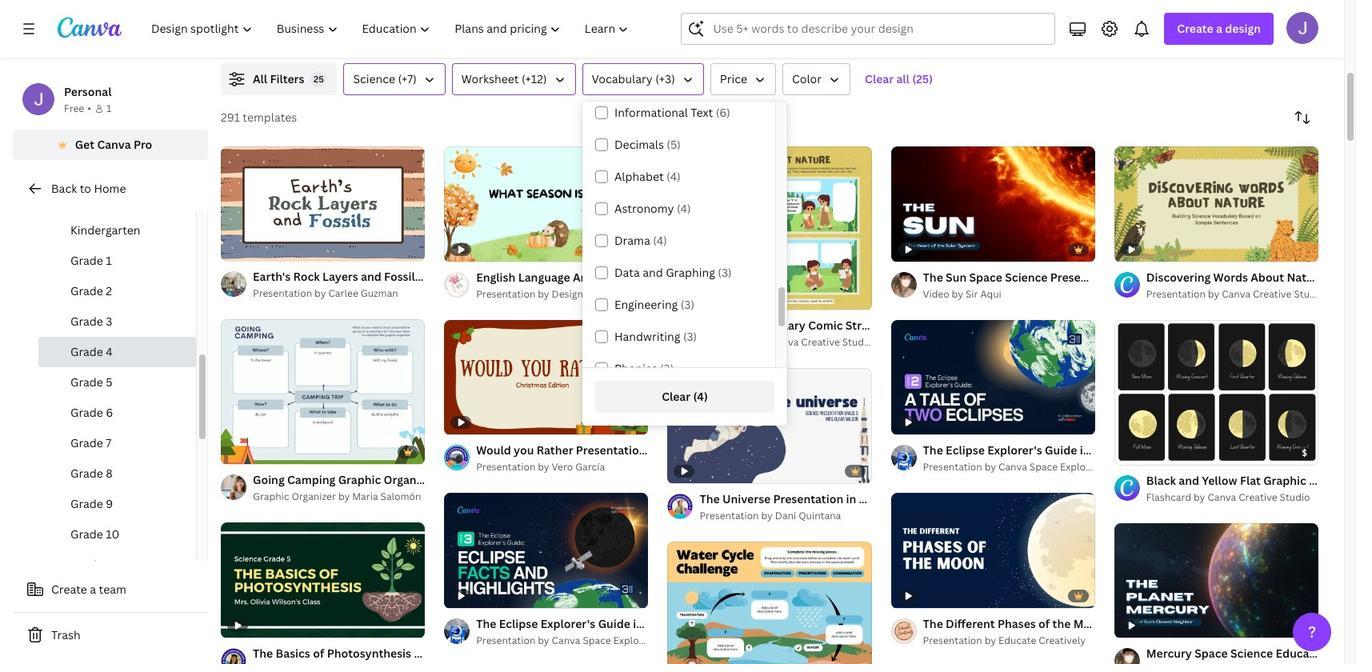 Task type: locate. For each thing, give the bounding box(es) containing it.
grade 5
[[70, 375, 113, 390]]

organizer up "salomón"
[[384, 472, 436, 488]]

1 horizontal spatial 2
[[1144, 446, 1149, 458]]

2 horizontal spatial and
[[1179, 473, 1200, 488]]

vero
[[552, 460, 573, 474]]

the for the water cycle
[[838, 11, 858, 26]]

graphic up "maria"
[[338, 472, 381, 488]]

studio inside black and yellow flat graphic science f flashcard by canva creative studio
[[1280, 490, 1311, 504]]

create a design button
[[1165, 13, 1274, 45]]

to inside introduction to electricity lesson by canva creative studio
[[617, 11, 629, 26]]

2 introduction from the left
[[545, 11, 614, 26]]

to inside the introduction to waves lesson by canva creative studio
[[325, 11, 336, 26]]

0 horizontal spatial of
[[239, 242, 248, 254]]

1 vertical spatial style
[[1006, 491, 1034, 506]]

introduction for introduction to waves
[[253, 11, 322, 26]]

0 horizontal spatial space
[[583, 634, 611, 647]]

lesson inside "the water cycle lesson by canva creative studio"
[[838, 29, 870, 42]]

clear down phonics (3)
[[662, 389, 691, 404]]

1 horizontal spatial space
[[1030, 460, 1058, 474]]

lesson by canva creative studio link for introduction to electricity
[[545, 28, 787, 44]]

colorful
[[452, 472, 497, 488]]

4 grade from the top
[[70, 344, 103, 359]]

0 horizontal spatial 2
[[106, 283, 112, 299]]

guzman
[[361, 286, 398, 300]]

grade 1 link
[[38, 246, 196, 276]]

(4) for alphabet (4)
[[667, 169, 681, 184]]

a left design
[[1217, 21, 1223, 36]]

1 horizontal spatial create
[[1178, 21, 1214, 36]]

carlee
[[328, 286, 358, 300]]

0 vertical spatial clear
[[865, 71, 894, 86]]

presentation by vero garcía link
[[476, 460, 649, 476]]

sir
[[966, 287, 979, 301]]

5 grade from the top
[[70, 375, 103, 390]]

9 grade from the top
[[70, 496, 103, 511]]

grade left 9
[[70, 496, 103, 511]]

grade left 5
[[70, 375, 103, 390]]

quintana
[[799, 509, 841, 522]]

the inside "the water cycle lesson by canva creative studio"
[[838, 11, 858, 26]]

(3) for phonics (3)
[[660, 361, 674, 376]]

lesson by canva creative studio link down transformation
[[1130, 28, 1357, 44]]

a for team
[[90, 582, 96, 597]]

1 horizontal spatial explorers
[[1061, 460, 1104, 474]]

and up flashcard
[[1179, 473, 1200, 488]]

grade left 4
[[70, 344, 103, 359]]

the left water
[[838, 11, 858, 26]]

introduction to electricity lesson by canva creative studio
[[545, 11, 697, 42]]

0 vertical spatial of
[[239, 242, 248, 254]]

2 lesson by canva creative studio link from the left
[[545, 28, 787, 44]]

291
[[221, 110, 240, 125]]

0 vertical spatial a
[[1217, 21, 1223, 36]]

grade left 3
[[70, 314, 103, 329]]

None search field
[[682, 13, 1056, 45]]

a left team
[[90, 582, 96, 597]]

astronomy
[[615, 201, 674, 216]]

science left f
[[1310, 473, 1352, 488]]

(4) right drama
[[653, 233, 667, 248]]

7
[[106, 435, 111, 451]]

handwriting
[[615, 329, 681, 344]]

presentation by carlee guzman link
[[253, 286, 425, 302]]

lesson by canva creative studio link down the waves
[[253, 28, 494, 44]]

1 horizontal spatial presentation by canva space explorers
[[923, 460, 1104, 474]]

1 vertical spatial organizer
[[292, 490, 336, 504]]

style right the simple
[[540, 472, 568, 488]]

grade 3
[[70, 314, 112, 329]]

4 lesson from the left
[[1130, 29, 1163, 42]]

grade left 8
[[70, 466, 103, 481]]

comic
[[700, 336, 729, 349]]

science inside "science (+7)" button
[[353, 71, 395, 86]]

grade for grade 5
[[70, 375, 103, 390]]

presentation by canva creative studio link
[[1147, 286, 1325, 302]]

0 horizontal spatial science
[[353, 71, 395, 86]]

11 grade from the top
[[70, 557, 103, 572]]

science (+7)
[[353, 71, 417, 86]]

the for the universe presentation in blue and white illustrative style
[[700, 491, 720, 506]]

$
[[1302, 446, 1308, 458]]

1 horizontal spatial presentation by canva space explorers link
[[923, 460, 1104, 476]]

1 horizontal spatial to
[[325, 11, 336, 26]]

grade 11 link
[[38, 550, 196, 580]]

introduction inside the introduction to waves lesson by canva creative studio
[[253, 11, 322, 26]]

create a design
[[1178, 21, 1261, 36]]

lesson up (+12)
[[545, 29, 578, 42]]

0 vertical spatial style
[[540, 472, 568, 488]]

(4) down the comic
[[694, 389, 708, 404]]

2
[[106, 283, 112, 299], [1144, 446, 1149, 458]]

studio inside introduction to electricity lesson by canva creative studio
[[666, 29, 697, 42]]

pre-
[[70, 192, 93, 207]]

science (+7) button
[[344, 63, 446, 95]]

grade for grade 3
[[70, 314, 103, 329]]

presentation by carlee guzman
[[253, 286, 398, 300]]

1 for 1 of 2
[[1126, 446, 1131, 458]]

0 horizontal spatial and
[[643, 265, 663, 280]]

presentation by educate creatively link
[[923, 633, 1096, 649]]

engineering (3)
[[615, 297, 695, 312]]

2 grade from the top
[[70, 283, 103, 299]]

1 vertical spatial 2
[[1144, 446, 1149, 458]]

grade up grade 2 in the left top of the page
[[70, 253, 103, 268]]

0 vertical spatial 10
[[250, 242, 261, 254]]

2 horizontal spatial graphic
[[1264, 473, 1307, 488]]

0 horizontal spatial presentation by canva space explorers
[[476, 634, 657, 647]]

informational text (6)
[[615, 105, 731, 120]]

presentation by canva space explorers for topmost 'presentation by canva space explorers' 'link'
[[923, 460, 1104, 474]]

3 lesson by canva creative studio link from the left
[[838, 28, 1079, 44]]

2 horizontal spatial to
[[617, 11, 629, 26]]

(3) down graphing
[[681, 297, 695, 312]]

lesson down water
[[838, 29, 870, 42]]

(4) for astronomy (4)
[[677, 201, 691, 216]]

(4) inside button
[[694, 389, 708, 404]]

by inside the energy transformation lesson by canva creative studio
[[1165, 29, 1176, 42]]

all filters
[[253, 71, 305, 86]]

clear (4) button
[[596, 381, 775, 413]]

style
[[540, 472, 568, 488], [1006, 491, 1034, 506]]

organizer
[[384, 472, 436, 488], [292, 490, 336, 504]]

1 of 10
[[232, 242, 261, 254]]

grade left the 7
[[70, 435, 103, 451]]

by inside black and yellow flat graphic science f flashcard by canva creative studio
[[1194, 490, 1206, 504]]

introduction to electricity link
[[545, 10, 787, 28]]

going camping graphic organizer in colorful simple style image
[[221, 320, 425, 464]]

1 horizontal spatial science
[[1310, 473, 1352, 488]]

1 vertical spatial science
[[1310, 473, 1352, 488]]

8 grade from the top
[[70, 466, 103, 481]]

0 horizontal spatial style
[[540, 472, 568, 488]]

designed2bless
[[552, 287, 625, 301]]

presentation inside "link"
[[253, 286, 312, 300]]

(4)
[[667, 169, 681, 184], [677, 201, 691, 216], [653, 233, 667, 248], [694, 389, 708, 404]]

1 vertical spatial presentation by canva space explorers link
[[476, 633, 657, 649]]

canva inside comic strip by canva creative studio link
[[770, 336, 799, 349]]

a inside dropdown button
[[1217, 21, 1223, 36]]

style inside the universe presentation in blue and white illustrative style presentation by dani quintana
[[1006, 491, 1034, 506]]

to left electricity
[[617, 11, 629, 26]]

0 horizontal spatial clear
[[662, 389, 691, 404]]

0 vertical spatial create
[[1178, 21, 1214, 36]]

0 horizontal spatial the
[[700, 491, 720, 506]]

introduction up filters
[[253, 11, 322, 26]]

1 lesson by canva creative studio link from the left
[[253, 28, 494, 44]]

worksheet (+12) button
[[452, 63, 576, 95]]

create down energy transformation image
[[1178, 21, 1214, 36]]

11
[[106, 557, 118, 572]]

1 vertical spatial a
[[90, 582, 96, 597]]

(3) left the comic
[[684, 329, 697, 344]]

1 horizontal spatial clear
[[865, 71, 894, 86]]

canva inside presentation by canva creative studio 'link'
[[1222, 287, 1251, 301]]

0 horizontal spatial organizer
[[292, 490, 336, 504]]

1 vertical spatial 10
[[106, 527, 120, 542]]

0 vertical spatial space
[[1030, 460, 1058, 474]]

handwriting (3)
[[615, 329, 697, 344]]

water
[[861, 11, 893, 26]]

0 horizontal spatial create
[[51, 582, 87, 597]]

(+12)
[[522, 71, 547, 86]]

0 vertical spatial the
[[838, 11, 858, 26]]

introduction to waves lesson by canva creative studio
[[253, 11, 404, 42]]

1 horizontal spatial the
[[838, 11, 858, 26]]

by inside introduction to electricity lesson by canva creative studio
[[580, 29, 592, 42]]

0 vertical spatial organizer
[[384, 472, 436, 488]]

lesson by canva creative studio link
[[253, 28, 494, 44], [545, 28, 787, 44], [838, 28, 1079, 44], [1130, 28, 1357, 44]]

1 horizontal spatial introduction
[[545, 11, 614, 26]]

1 vertical spatial presentation by canva space explorers
[[476, 634, 657, 647]]

0 vertical spatial 2
[[106, 283, 112, 299]]

lesson inside the introduction to waves lesson by canva creative studio
[[253, 29, 285, 42]]

clear (4)
[[662, 389, 708, 404]]

presentation
[[253, 286, 312, 300], [476, 287, 536, 301], [1147, 287, 1206, 301], [476, 460, 536, 474], [923, 460, 983, 474], [774, 491, 844, 506], [700, 509, 759, 522], [476, 634, 536, 647], [923, 634, 983, 647]]

of
[[239, 242, 248, 254], [1133, 446, 1142, 458]]

and inside black and yellow flat graphic science f flashcard by canva creative studio
[[1179, 473, 1200, 488]]

3 grade from the top
[[70, 314, 103, 329]]

introduction inside introduction to electricity lesson by canva creative studio
[[545, 11, 614, 26]]

to
[[325, 11, 336, 26], [617, 11, 629, 26], [80, 181, 91, 196]]

science left (+7)
[[353, 71, 395, 86]]

1 introduction from the left
[[253, 11, 322, 26]]

graphic down going
[[253, 490, 289, 504]]

studio inside "the water cycle lesson by canva creative studio"
[[959, 29, 989, 42]]

0 horizontal spatial introduction
[[253, 11, 322, 26]]

to right the back
[[80, 181, 91, 196]]

clear left all
[[865, 71, 894, 86]]

camping
[[287, 472, 336, 488]]

2 up black
[[1144, 446, 1149, 458]]

create inside button
[[51, 582, 87, 597]]

0 horizontal spatial a
[[90, 582, 96, 597]]

2 vertical spatial and
[[887, 491, 907, 506]]

0 horizontal spatial to
[[80, 181, 91, 196]]

1 horizontal spatial and
[[887, 491, 907, 506]]

science
[[353, 71, 395, 86], [1310, 473, 1352, 488]]

(4) right astronomy on the top
[[677, 201, 691, 216]]

1 horizontal spatial of
[[1133, 446, 1142, 458]]

grade down grade 9
[[70, 527, 103, 542]]

canva inside the introduction to waves lesson by canva creative studio
[[302, 29, 330, 42]]

the left universe
[[700, 491, 720, 506]]

1 horizontal spatial style
[[1006, 491, 1034, 506]]

(3) right phonics
[[660, 361, 674, 376]]

3 lesson from the left
[[838, 29, 870, 42]]

video
[[923, 287, 950, 301]]

1 horizontal spatial 10
[[250, 242, 261, 254]]

style right illustrative
[[1006, 491, 1034, 506]]

2 lesson from the left
[[545, 29, 578, 42]]

to for home
[[80, 181, 91, 196]]

create inside dropdown button
[[1178, 21, 1214, 36]]

clear all (25)
[[865, 71, 933, 86]]

energy transformation image
[[1098, 0, 1357, 4]]

lesson up the all
[[253, 29, 285, 42]]

studio
[[374, 29, 404, 42], [666, 29, 697, 42], [959, 29, 989, 42], [1251, 29, 1281, 42], [1295, 287, 1325, 301], [843, 336, 873, 349], [1280, 490, 1311, 504]]

6 grade from the top
[[70, 405, 103, 420]]

the water cycle lesson by canva creative studio
[[838, 11, 989, 42]]

by inside 'link'
[[1209, 287, 1220, 301]]

1 horizontal spatial a
[[1217, 21, 1223, 36]]

creative inside the energy transformation lesson by canva creative studio
[[1210, 29, 1249, 42]]

and right data
[[643, 265, 663, 280]]

simple
[[500, 472, 537, 488]]

2 up 3
[[106, 283, 112, 299]]

(4) down (5)
[[667, 169, 681, 184]]

1 vertical spatial create
[[51, 582, 87, 597]]

grade up create a team at the bottom of the page
[[70, 557, 103, 572]]

free •
[[64, 102, 91, 115]]

presentation by vero garcía
[[476, 460, 605, 474]]

explorers for topmost 'presentation by canva space explorers' 'link'
[[1061, 460, 1104, 474]]

1 grade from the top
[[70, 253, 103, 268]]

and for data
[[643, 265, 663, 280]]

in
[[846, 491, 857, 506]]

the universe presentation in blue and white illustrative style link
[[700, 490, 1034, 508]]

lesson down energy
[[1130, 29, 1163, 42]]

to left the waves
[[325, 11, 336, 26]]

grade down the 'grade 1'
[[70, 283, 103, 299]]

(6)
[[716, 105, 731, 120]]

create down the grade 11
[[51, 582, 87, 597]]

flashcard by canva creative studio link
[[1147, 490, 1319, 506]]

1 vertical spatial the
[[700, 491, 720, 506]]

1 lesson from the left
[[253, 29, 285, 42]]

0 vertical spatial and
[[643, 265, 663, 280]]

1 vertical spatial space
[[583, 634, 611, 647]]

7 grade from the top
[[70, 435, 103, 451]]

introduction to waves link
[[253, 10, 494, 28]]

lesson for the water cycle
[[838, 29, 870, 42]]

lesson by canva creative studio link down cycle
[[838, 28, 1079, 44]]

a inside button
[[90, 582, 96, 597]]

0 horizontal spatial explorers
[[614, 634, 657, 647]]

10 grade from the top
[[70, 527, 103, 542]]

1 vertical spatial and
[[1179, 473, 1200, 488]]

1 horizontal spatial organizer
[[384, 472, 436, 488]]

clear for clear all (25)
[[865, 71, 894, 86]]

lesson by canva creative studio link for introduction to waves
[[253, 28, 494, 44]]

the inside the universe presentation in blue and white illustrative style presentation by dani quintana
[[700, 491, 720, 506]]

and right the blue
[[887, 491, 907, 506]]

4 lesson by canva creative studio link from the left
[[1130, 28, 1357, 44]]

0 horizontal spatial 10
[[106, 527, 120, 542]]

by
[[288, 29, 299, 42], [580, 29, 592, 42], [873, 29, 884, 42], [1165, 29, 1176, 42], [315, 286, 326, 300], [538, 287, 550, 301], [952, 287, 964, 301], [1209, 287, 1220, 301], [757, 336, 768, 349], [538, 460, 550, 474], [985, 460, 997, 474], [338, 490, 350, 504], [1194, 490, 1206, 504], [762, 509, 773, 522], [538, 634, 550, 647], [985, 634, 997, 647]]

graphic inside black and yellow flat graphic science f flashcard by canva creative studio
[[1264, 473, 1307, 488]]

graphic down "$"
[[1264, 473, 1307, 488]]

(+3)
[[656, 71, 675, 86]]

and for black
[[1179, 473, 1200, 488]]

clear inside button
[[865, 71, 894, 86]]

1 vertical spatial explorers
[[614, 634, 657, 647]]

graphic organizer by maria salomón link
[[253, 489, 425, 505]]

garcía
[[576, 460, 605, 474]]

1 for 1
[[106, 102, 111, 115]]

grade left 6
[[70, 405, 103, 420]]

0 vertical spatial explorers
[[1061, 460, 1104, 474]]

lesson inside introduction to electricity lesson by canva creative studio
[[545, 29, 578, 42]]

0 vertical spatial science
[[353, 71, 395, 86]]

comic strip by canva creative studio link
[[700, 335, 873, 351]]

1 vertical spatial clear
[[662, 389, 691, 404]]

free
[[64, 102, 84, 115]]

clear inside button
[[662, 389, 691, 404]]

presentation by educate creatively
[[923, 634, 1086, 647]]

to inside 'link'
[[80, 181, 91, 196]]

1 of 10 link
[[221, 146, 425, 261]]

lesson by canva creative studio link down electricity
[[545, 28, 787, 44]]

0 vertical spatial presentation by canva space explorers
[[923, 460, 1104, 474]]

organizer down camping
[[292, 490, 336, 504]]

lesson by canva creative studio link for energy transformation
[[1130, 28, 1357, 44]]

introduction up vocabulary
[[545, 11, 614, 26]]

by inside the universe presentation in blue and white illustrative style presentation by dani quintana
[[762, 509, 773, 522]]

1 vertical spatial of
[[1133, 446, 1142, 458]]



Task type: vqa. For each thing, say whether or not it's contained in the screenshot.
Folder corresponding to Folder
no



Task type: describe. For each thing, give the bounding box(es) containing it.
4
[[106, 344, 113, 359]]

creative inside the introduction to waves lesson by canva creative studio
[[333, 29, 371, 42]]

creative inside "the water cycle lesson by canva creative studio"
[[917, 29, 956, 42]]

(4) for drama (4)
[[653, 233, 667, 248]]

1 of 2
[[1126, 446, 1149, 458]]

of for presentation by carlee guzman
[[239, 242, 248, 254]]

vocabulary (+3)
[[592, 71, 675, 86]]

canva inside black and yellow flat graphic science f flashcard by canva creative studio
[[1208, 490, 1237, 504]]

the water cycle link
[[838, 10, 1079, 28]]

all
[[897, 71, 910, 86]]

to for waves
[[325, 11, 336, 26]]

canva inside introduction to electricity lesson by canva creative studio
[[594, 29, 623, 42]]

grade for grade 1
[[70, 253, 103, 268]]

energy
[[1130, 11, 1168, 26]]

maria
[[352, 490, 378, 504]]

presentation by canva creative studio
[[1147, 287, 1325, 301]]

data and graphing (3)
[[615, 265, 732, 280]]

comic strip by canva creative studio
[[700, 336, 873, 349]]

creative inside comic strip by canva creative studio link
[[801, 336, 840, 349]]

video by sir aqui
[[923, 287, 1002, 301]]

worksheet
[[462, 71, 519, 86]]

science inside black and yellow flat graphic science f flashcard by canva creative studio
[[1310, 473, 1352, 488]]

presentation by designed2bless
[[476, 287, 625, 301]]

back to home link
[[13, 173, 208, 205]]

grade for grade 11
[[70, 557, 103, 572]]

0 horizontal spatial graphic
[[253, 490, 289, 504]]

(+7)
[[398, 71, 417, 86]]

black and yellow flat graphic science f link
[[1147, 472, 1357, 490]]

grade for grade 10
[[70, 527, 103, 542]]

drama (4)
[[615, 233, 667, 248]]

25 filter options selected element
[[311, 71, 327, 87]]

by inside "link"
[[315, 286, 326, 300]]

to for electricity
[[617, 11, 629, 26]]

grade 4
[[70, 344, 113, 359]]

presentation by designed2bless link
[[476, 286, 649, 302]]

f
[[1355, 473, 1357, 488]]

grade for grade 2
[[70, 283, 103, 299]]

processes in the water cycle science graphic organizer in blue yellow flat cartoon style image
[[668, 542, 872, 664]]

flat
[[1241, 473, 1261, 488]]

1 of 2 link
[[1115, 320, 1319, 465]]

grade 1
[[70, 253, 112, 268]]

black and yellow flat graphic science f flashcard by canva creative studio
[[1147, 473, 1357, 504]]

(3) right graphing
[[718, 265, 732, 280]]

clear for clear (4)
[[662, 389, 691, 404]]

8
[[106, 466, 113, 481]]

canva inside the energy transformation lesson by canva creative studio
[[1179, 29, 1208, 42]]

grade for grade 7
[[70, 435, 103, 451]]

wildlife vocabulary comic strip in yellow green brown friendly hand drawn style image
[[668, 146, 872, 310]]

vocabulary (+3) button
[[582, 63, 704, 95]]

price button
[[711, 63, 776, 95]]

decimals (5)
[[615, 137, 681, 152]]

by inside "going camping graphic organizer in colorful simple style graphic organizer by maria salomón"
[[338, 490, 350, 504]]

6
[[106, 405, 113, 420]]

studio inside 'link'
[[1295, 287, 1325, 301]]

0 horizontal spatial presentation by canva space explorers link
[[476, 633, 657, 649]]

9
[[106, 496, 113, 511]]

(3) for handwriting (3)
[[684, 329, 697, 344]]

going
[[253, 472, 285, 488]]

by inside the introduction to waves lesson by canva creative studio
[[288, 29, 299, 42]]

studio inside the introduction to waves lesson by canva creative studio
[[374, 29, 404, 42]]

pre-school link
[[38, 185, 196, 215]]

trash
[[51, 628, 81, 643]]

color
[[792, 71, 822, 86]]

explorers for 'presentation by canva space explorers' 'link' to the left
[[614, 634, 657, 647]]

grade for grade 4
[[70, 344, 103, 359]]

25
[[314, 73, 324, 85]]

grade for grade 6
[[70, 405, 103, 420]]

canva inside get canva pro button
[[97, 137, 131, 152]]

grade 3 link
[[38, 307, 196, 337]]

grade 11
[[70, 557, 118, 572]]

and inside the universe presentation in blue and white illustrative style presentation by dani quintana
[[887, 491, 907, 506]]

creative inside black and yellow flat graphic science f flashcard by canva creative studio
[[1239, 490, 1278, 504]]

presentation inside 'link'
[[1147, 287, 1206, 301]]

Search search field
[[714, 14, 1046, 44]]

get
[[75, 137, 94, 152]]

grade 6 link
[[38, 398, 196, 428]]

black
[[1147, 473, 1177, 488]]

create for create a team
[[51, 582, 87, 597]]

alphabet
[[615, 169, 664, 184]]

create for create a design
[[1178, 21, 1214, 36]]

templates
[[243, 110, 297, 125]]

energy transformation lesson by canva creative studio
[[1130, 11, 1281, 42]]

create a team
[[51, 582, 126, 597]]

black and yellow flat graphic science flashcard image
[[1115, 320, 1319, 465]]

data
[[615, 265, 640, 280]]

by inside "the water cycle lesson by canva creative studio"
[[873, 29, 884, 42]]

phonics (3)
[[615, 361, 674, 376]]

text
[[691, 105, 713, 120]]

aqui
[[981, 287, 1002, 301]]

home
[[94, 181, 126, 196]]

1 horizontal spatial graphic
[[338, 472, 381, 488]]

vocabulary
[[592, 71, 653, 86]]

(4) for clear (4)
[[694, 389, 708, 404]]

grade 10 link
[[38, 519, 196, 550]]

create a team button
[[13, 574, 208, 606]]

creative inside introduction to electricity lesson by canva creative studio
[[625, 29, 664, 42]]

all
[[253, 71, 267, 86]]

lesson by canva creative studio link for the water cycle
[[838, 28, 1079, 44]]

grade for grade 8
[[70, 466, 103, 481]]

clear all (25) button
[[857, 63, 941, 95]]

(3) for engineering (3)
[[681, 297, 695, 312]]

grade for grade 9
[[70, 496, 103, 511]]

electricity
[[631, 11, 687, 26]]

style inside "going camping graphic organizer in colorful simple style graphic organizer by maria salomón"
[[540, 472, 568, 488]]

presentation by dani quintana link
[[700, 508, 872, 524]]

introduction for introduction to electricity
[[545, 11, 614, 26]]

of for flashcard by canva creative studio
[[1133, 446, 1142, 458]]

0 vertical spatial presentation by canva space explorers link
[[923, 460, 1104, 476]]

astronomy (4)
[[615, 201, 691, 216]]

color button
[[783, 63, 851, 95]]

lesson for introduction to waves
[[253, 29, 285, 42]]

top level navigation element
[[141, 13, 643, 45]]

studio inside the energy transformation lesson by canva creative studio
[[1251, 29, 1281, 42]]

energy transformation link
[[1130, 10, 1357, 28]]

grade 5 link
[[38, 367, 196, 398]]

lesson inside the energy transformation lesson by canva creative studio
[[1130, 29, 1163, 42]]

strip
[[732, 336, 754, 349]]

grade 9
[[70, 496, 113, 511]]

earth's rock layers and fossils science presentation muted colors organic image
[[221, 146, 425, 261]]

informational
[[615, 105, 688, 120]]

lesson for introduction to electricity
[[545, 29, 578, 42]]

canva inside "the water cycle lesson by canva creative studio"
[[886, 29, 915, 42]]

grade 9 link
[[38, 489, 196, 519]]

(25)
[[913, 71, 933, 86]]

a for design
[[1217, 21, 1223, 36]]

filters
[[270, 71, 305, 86]]

dani
[[775, 509, 797, 522]]

creatively
[[1039, 634, 1086, 647]]

grade 2 link
[[38, 276, 196, 307]]

grade 8
[[70, 466, 113, 481]]

illustrative
[[944, 491, 1004, 506]]

get canva pro button
[[13, 130, 208, 160]]

presentation by canva space explorers for 'presentation by canva space explorers' 'link' to the left
[[476, 634, 657, 647]]

team
[[99, 582, 126, 597]]

pre-school
[[70, 192, 129, 207]]

1 for 1 of 10
[[232, 242, 237, 254]]

•
[[87, 102, 91, 115]]

Sort by button
[[1287, 102, 1319, 134]]

creative inside presentation by canva creative studio 'link'
[[1253, 287, 1292, 301]]

jacob simon image
[[1287, 12, 1319, 44]]

going camping graphic organizer in colorful simple style link
[[253, 471, 568, 489]]



